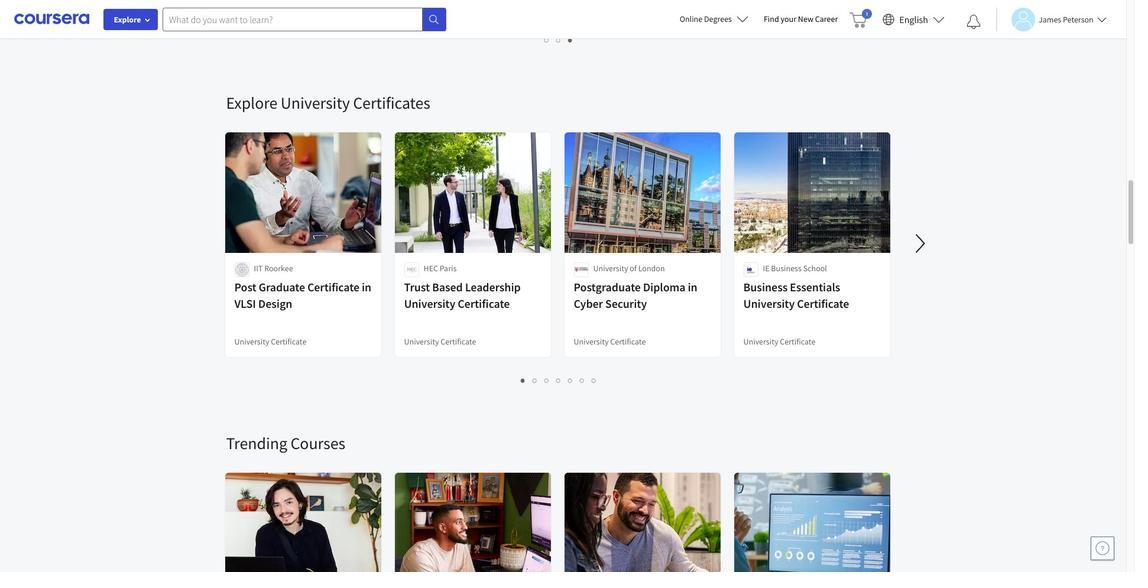 Task type: describe. For each thing, give the bounding box(es) containing it.
in inside post graduate certificate in vlsi design
[[362, 280, 372, 295]]

ie business school
[[763, 263, 828, 274]]

london
[[639, 263, 665, 274]]

career
[[816, 14, 838, 24]]

graduate
[[259, 280, 305, 295]]

1 button for 2 button associated with the leftmost the 3 button
[[518, 374, 529, 387]]

university of london
[[594, 263, 665, 274]]

university certificate for security
[[574, 337, 646, 347]]

post graduate certificate in vlsi design
[[235, 280, 372, 311]]

7
[[592, 375, 597, 386]]

english
[[900, 13, 929, 25]]

new
[[799, 14, 814, 24]]

james peterson
[[1039, 14, 1094, 25]]

explore for explore
[[114, 14, 141, 25]]

ie business school image
[[744, 263, 759, 277]]

university of london image
[[574, 263, 589, 277]]

online degrees button
[[671, 6, 758, 32]]

list inside explore university certificates carousel element
[[226, 374, 892, 387]]

security
[[606, 296, 647, 311]]

english button
[[879, 0, 950, 38]]

trending
[[226, 433, 287, 454]]

4
[[557, 375, 561, 386]]

hec
[[424, 263, 438, 274]]

james
[[1039, 14, 1062, 25]]

3 for the leftmost the 3 button
[[545, 375, 550, 386]]

essentials
[[790, 280, 841, 295]]

ibm data analyst professional certificate by ibm, image
[[734, 473, 891, 573]]

online
[[680, 14, 703, 24]]

coursera image
[[14, 10, 89, 29]]

leadership
[[465, 280, 521, 295]]

explore button
[[104, 9, 158, 30]]

1 list from the top
[[226, 33, 892, 47]]

0 vertical spatial business
[[772, 263, 802, 274]]

university inside trust based leadership university certificate
[[404, 296, 456, 311]]

trust based leadership university certificate
[[404, 280, 521, 311]]

ie
[[763, 263, 770, 274]]

4 button
[[553, 374, 565, 387]]

in inside postgraduate diploma in cyber security
[[688, 280, 698, 295]]

diploma
[[643, 280, 686, 295]]

certificate down design
[[271, 337, 307, 347]]

7 button
[[589, 374, 600, 387]]

0 vertical spatial 1
[[545, 34, 550, 46]]

trust
[[404, 280, 430, 295]]

0 horizontal spatial 3 button
[[541, 374, 553, 387]]

shopping cart: 1 item image
[[850, 9, 873, 28]]

google project management: professional certificate by google, image
[[565, 473, 721, 573]]

trending courses
[[226, 433, 346, 454]]

your
[[781, 14, 797, 24]]

degrees
[[705, 14, 732, 24]]

iit roorkee
[[254, 263, 293, 274]]

paris
[[440, 263, 457, 274]]



Task type: vqa. For each thing, say whether or not it's contained in the screenshot.
Birla Institute of Technology & Science, Pilani image
no



Task type: locate. For each thing, give the bounding box(es) containing it.
business down "ie"
[[744, 280, 788, 295]]

vlsi
[[235, 296, 256, 311]]

0 horizontal spatial explore
[[114, 14, 141, 25]]

design
[[258, 296, 292, 311]]

3 button
[[565, 33, 577, 47], [541, 374, 553, 387]]

online degrees
[[680, 14, 732, 24]]

1 vertical spatial 1
[[521, 375, 526, 386]]

5 button
[[565, 374, 577, 387]]

0 vertical spatial list
[[226, 33, 892, 47]]

hec paris
[[424, 263, 457, 274]]

1 vertical spatial 3
[[545, 375, 550, 386]]

explore
[[114, 14, 141, 25], [226, 92, 278, 114]]

1 horizontal spatial 1
[[545, 34, 550, 46]]

6 button
[[577, 374, 589, 387]]

in
[[362, 280, 372, 295], [688, 280, 698, 295]]

university certificate down trust based leadership university certificate
[[404, 337, 476, 347]]

None search field
[[163, 7, 447, 31]]

postgraduate
[[574, 280, 641, 295]]

3
[[568, 34, 573, 46], [545, 375, 550, 386]]

2 inside explore university certificates carousel element
[[533, 375, 538, 386]]

cyber
[[574, 296, 603, 311]]

certificate right graduate
[[308, 280, 360, 295]]

4 university certificate from the left
[[744, 337, 816, 347]]

google data analytics professional certificate by google, image
[[395, 473, 552, 573]]

certificate down essentials
[[798, 296, 850, 311]]

courses
[[291, 433, 346, 454]]

school
[[804, 263, 828, 274]]

1 horizontal spatial explore
[[226, 92, 278, 114]]

postgraduate diploma in cyber security
[[574, 280, 698, 311]]

business
[[772, 263, 802, 274], [744, 280, 788, 295]]

find your new career
[[764, 14, 838, 24]]

hec paris image
[[404, 263, 419, 277]]

explore university certificates
[[226, 92, 431, 114]]

1 vertical spatial 3 button
[[541, 374, 553, 387]]

university certificate for certificate
[[404, 337, 476, 347]]

1
[[545, 34, 550, 46], [521, 375, 526, 386]]

0 vertical spatial explore
[[114, 14, 141, 25]]

certificate down "business essentials university certificate"
[[780, 337, 816, 347]]

university certificate down security
[[574, 337, 646, 347]]

1 inside explore university certificates carousel element
[[521, 375, 526, 386]]

google cybersecurity professional certificate by google, image
[[225, 473, 382, 573]]

2 list from the top
[[226, 374, 892, 387]]

show notifications image
[[967, 15, 981, 29]]

certificate
[[308, 280, 360, 295], [458, 296, 510, 311], [798, 296, 850, 311], [271, 337, 307, 347], [441, 337, 476, 347], [611, 337, 646, 347], [780, 337, 816, 347]]

explore for explore university certificates
[[226, 92, 278, 114]]

based
[[432, 280, 463, 295]]

business essentials university certificate
[[744, 280, 850, 311]]

next slide image
[[907, 230, 935, 258]]

0 vertical spatial 3 button
[[565, 33, 577, 47]]

1 button for rightmost the 3 button's 2 button
[[541, 33, 553, 47]]

certificate down trust based leadership university certificate
[[441, 337, 476, 347]]

0 horizontal spatial 1 button
[[518, 374, 529, 387]]

business inside "business essentials university certificate"
[[744, 280, 788, 295]]

1 university certificate from the left
[[235, 337, 307, 347]]

0 horizontal spatial in
[[362, 280, 372, 295]]

1 vertical spatial explore
[[226, 92, 278, 114]]

0 horizontal spatial 2 button
[[529, 374, 541, 387]]

6
[[580, 375, 585, 386]]

roorkee
[[265, 263, 293, 274]]

0 vertical spatial 1 button
[[541, 33, 553, 47]]

1 horizontal spatial 3
[[568, 34, 573, 46]]

1 in from the left
[[362, 280, 372, 295]]

explore university certificates carousel element
[[220, 57, 1136, 398]]

certificates
[[353, 92, 431, 114]]

help center image
[[1096, 542, 1110, 556]]

What do you want to learn? text field
[[163, 7, 423, 31]]

find
[[764, 14, 780, 24]]

1 horizontal spatial 3 button
[[565, 33, 577, 47]]

university inside "business essentials university certificate"
[[744, 296, 795, 311]]

5
[[568, 375, 573, 386]]

certificate down leadership
[[458, 296, 510, 311]]

3 university certificate from the left
[[574, 337, 646, 347]]

2 for the leftmost the 3 button
[[533, 375, 538, 386]]

2 button for the leftmost the 3 button
[[529, 374, 541, 387]]

iit
[[254, 263, 263, 274]]

0 horizontal spatial 1
[[521, 375, 526, 386]]

1 button
[[541, 33, 553, 47], [518, 374, 529, 387]]

1 vertical spatial 2 button
[[529, 374, 541, 387]]

2 for rightmost the 3 button
[[557, 34, 561, 46]]

list
[[226, 33, 892, 47], [226, 374, 892, 387]]

1 vertical spatial business
[[744, 280, 788, 295]]

2 in from the left
[[688, 280, 698, 295]]

university
[[281, 92, 350, 114], [594, 263, 629, 274], [404, 296, 456, 311], [744, 296, 795, 311], [235, 337, 269, 347], [404, 337, 439, 347], [574, 337, 609, 347], [744, 337, 779, 347]]

1 horizontal spatial 1 button
[[541, 33, 553, 47]]

3 for rightmost the 3 button
[[568, 34, 573, 46]]

university certificate
[[235, 337, 307, 347], [404, 337, 476, 347], [574, 337, 646, 347], [744, 337, 816, 347]]

0 horizontal spatial 3
[[545, 375, 550, 386]]

james peterson button
[[997, 7, 1107, 31]]

1 horizontal spatial 2
[[557, 34, 561, 46]]

1 horizontal spatial in
[[688, 280, 698, 295]]

1 horizontal spatial 2 button
[[553, 33, 565, 47]]

find your new career link
[[758, 12, 844, 27]]

of
[[630, 263, 637, 274]]

university certificate down "business essentials university certificate"
[[744, 337, 816, 347]]

business right "ie"
[[772, 263, 802, 274]]

explore inside dropdown button
[[114, 14, 141, 25]]

trending courses carousel element
[[220, 398, 1136, 573]]

certificate down security
[[611, 337, 646, 347]]

0 vertical spatial 2 button
[[553, 33, 565, 47]]

0 horizontal spatial 2
[[533, 375, 538, 386]]

post
[[235, 280, 257, 295]]

in right diploma
[[688, 280, 698, 295]]

iit roorkee image
[[235, 263, 249, 277]]

2 button
[[553, 33, 565, 47], [529, 374, 541, 387]]

1 vertical spatial 2
[[533, 375, 538, 386]]

in left trust
[[362, 280, 372, 295]]

2 button for rightmost the 3 button
[[553, 33, 565, 47]]

3 inside explore university certificates carousel element
[[545, 375, 550, 386]]

0 vertical spatial 3
[[568, 34, 573, 46]]

certificate inside post graduate certificate in vlsi design
[[308, 280, 360, 295]]

university certificate for vlsi
[[235, 337, 307, 347]]

peterson
[[1064, 14, 1094, 25]]

2
[[557, 34, 561, 46], [533, 375, 538, 386]]

1 vertical spatial 1 button
[[518, 374, 529, 387]]

1 vertical spatial list
[[226, 374, 892, 387]]

0 vertical spatial 2
[[557, 34, 561, 46]]

2 university certificate from the left
[[404, 337, 476, 347]]

certificate inside trust based leadership university certificate
[[458, 296, 510, 311]]

certificate inside "business essentials university certificate"
[[798, 296, 850, 311]]

university certificate down design
[[235, 337, 307, 347]]



